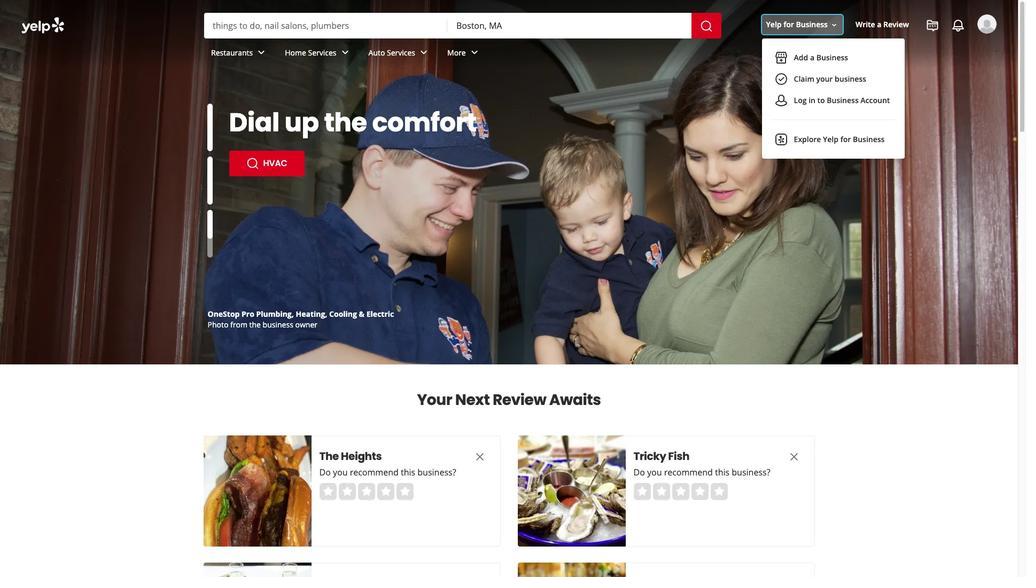 Task type: vqa. For each thing, say whether or not it's contained in the screenshot.
Friends ELEMENT containing 1
no



Task type: describe. For each thing, give the bounding box(es) containing it.
from
[[230, 320, 248, 330]]

16 chevron down v2 image
[[830, 21, 839, 29]]

services for home services
[[308, 47, 337, 58]]

you for tricky
[[648, 467, 662, 479]]

dial up the comfort
[[229, 105, 477, 141]]

photo of tricky fish image
[[518, 436, 626, 547]]

fish
[[669, 449, 690, 464]]

hvac link
[[229, 151, 305, 176]]

comfort
[[372, 105, 477, 141]]

Near text field
[[457, 20, 683, 32]]

add a business button
[[771, 47, 897, 69]]

plumbing,
[[256, 309, 294, 319]]

heating,
[[296, 309, 328, 319]]

write a review
[[856, 19, 910, 30]]

auto
[[369, 47, 385, 58]]

this for the heights
[[401, 467, 416, 479]]

business inside onestop pro plumbing, heating, cooling & electric photo from the business owner
[[263, 320, 293, 330]]

home services
[[285, 47, 337, 58]]

write
[[856, 19, 876, 30]]

you for the
[[333, 467, 348, 479]]

24 yelp for biz v2 image
[[775, 133, 788, 146]]

tricky fish
[[634, 449, 690, 464]]

your
[[817, 74, 833, 84]]

for inside explore yelp for business button
[[841, 134, 852, 145]]

business? for fish
[[732, 467, 771, 479]]

1 select slide image from the top
[[207, 104, 213, 152]]

cooling
[[329, 309, 357, 319]]

(no rating) image for heights
[[320, 483, 414, 501]]

owner
[[295, 320, 318, 330]]

a for write
[[878, 19, 882, 30]]

24 chevron down v2 image for home services
[[339, 46, 352, 59]]

projects image
[[927, 19, 940, 32]]

do for tricky fish
[[634, 467, 645, 479]]

more link
[[439, 39, 490, 70]]

user actions element
[[758, 13, 1012, 159]]

business inside "button"
[[797, 19, 828, 30]]

auto services
[[369, 47, 416, 58]]

auto services link
[[360, 39, 439, 70]]

this for tricky fish
[[716, 467, 730, 479]]

notifications image
[[952, 19, 965, 32]]

3 select slide image from the top
[[207, 193, 213, 240]]

brad k. image
[[978, 14, 997, 34]]

home
[[285, 47, 306, 58]]

explore
[[794, 134, 822, 145]]

electric
[[367, 309, 394, 319]]

24 claim v2 image
[[775, 73, 788, 86]]

1 horizontal spatial the
[[324, 105, 367, 141]]

claim your business button
[[771, 69, 897, 90]]

dismiss card image for tricky fish
[[788, 451, 801, 464]]

onestop
[[208, 309, 240, 319]]

business categories element
[[203, 39, 997, 70]]

photo of hugo's invitados image
[[518, 563, 626, 578]]

services for auto services
[[387, 47, 416, 58]]

pro
[[242, 309, 254, 319]]

do you recommend this business? for the heights
[[320, 467, 456, 479]]

business up claim your business
[[817, 53, 849, 63]]

to
[[818, 95, 825, 106]]

explore yelp for business button
[[771, 129, 897, 151]]

dismiss card image for the heights
[[474, 451, 486, 464]]

recommend for tricky fish
[[665, 467, 713, 479]]

log
[[794, 95, 807, 106]]

a for add
[[811, 53, 815, 63]]

more
[[448, 47, 466, 58]]

rating element for fish
[[634, 483, 728, 501]]

business down account
[[853, 134, 885, 145]]



Task type: locate. For each thing, give the bounding box(es) containing it.
yelp inside "button"
[[767, 19, 782, 30]]

dial
[[229, 105, 280, 141]]

24 search v2 image
[[246, 157, 259, 170]]

photo
[[208, 320, 229, 330]]

business inside the 'claim your business' button
[[835, 74, 867, 84]]

24 chevron down v2 image inside the home services link
[[339, 46, 352, 59]]

yelp right explore
[[824, 134, 839, 145]]

(no rating) image down fish
[[634, 483, 728, 501]]

1 horizontal spatial recommend
[[665, 467, 713, 479]]

1 horizontal spatial a
[[878, 19, 882, 30]]

24 chevron down v2 image for restaurants
[[255, 46, 268, 59]]

up
[[285, 105, 319, 141]]

None radio
[[320, 483, 337, 501], [377, 483, 394, 501], [397, 483, 414, 501], [634, 483, 651, 501], [672, 483, 690, 501], [711, 483, 728, 501], [320, 483, 337, 501], [377, 483, 394, 501], [397, 483, 414, 501], [634, 483, 651, 501], [672, 483, 690, 501], [711, 483, 728, 501]]

home services link
[[277, 39, 360, 70]]

2 you from the left
[[648, 467, 662, 479]]

(no rating) image for fish
[[634, 483, 728, 501]]

1 horizontal spatial none field
[[457, 20, 683, 32]]

0 horizontal spatial dismiss card image
[[474, 451, 486, 464]]

do you recommend this business? down tricky fish link
[[634, 467, 771, 479]]

yelp for business button
[[762, 15, 843, 34]]

tricky
[[634, 449, 667, 464]]

the down pro
[[250, 320, 261, 330]]

a inside button
[[811, 53, 815, 63]]

recommend for the heights
[[350, 467, 399, 479]]

yelp
[[767, 19, 782, 30], [824, 134, 839, 145]]

24 friends v2 image
[[775, 94, 788, 107]]

tricky fish link
[[634, 449, 768, 464]]

None search field
[[0, 0, 1019, 159], [204, 13, 724, 39], [0, 0, 1019, 159], [204, 13, 724, 39]]

0 horizontal spatial do
[[320, 467, 331, 479]]

1 horizontal spatial dismiss card image
[[788, 451, 801, 464]]

business up log in to business account
[[835, 74, 867, 84]]

1 horizontal spatial this
[[716, 467, 730, 479]]

1 vertical spatial business
[[263, 320, 293, 330]]

0 horizontal spatial rating element
[[320, 483, 414, 501]]

none field find
[[213, 20, 440, 32]]

the right up
[[324, 105, 367, 141]]

business?
[[418, 467, 456, 479], [732, 467, 771, 479]]

(no rating) image down heights
[[320, 483, 414, 501]]

1 none field from the left
[[213, 20, 440, 32]]

yelp for business
[[767, 19, 828, 30]]

for
[[784, 19, 795, 30], [841, 134, 852, 145]]

24 add biz v2 image
[[775, 52, 788, 64]]

heights
[[341, 449, 382, 464]]

1 horizontal spatial for
[[841, 134, 852, 145]]

0 vertical spatial for
[[784, 19, 795, 30]]

do
[[320, 467, 331, 479], [634, 467, 645, 479]]

1 this from the left
[[401, 467, 416, 479]]

0 horizontal spatial do you recommend this business?
[[320, 467, 456, 479]]

this down the heights link
[[401, 467, 416, 479]]

the
[[320, 449, 339, 464]]

write a review link
[[852, 15, 914, 34]]

add
[[794, 53, 809, 63]]

2 services from the left
[[387, 47, 416, 58]]

your
[[417, 390, 453, 411]]

claim
[[794, 74, 815, 84]]

the heights
[[320, 449, 382, 464]]

1 services from the left
[[308, 47, 337, 58]]

2 do from the left
[[634, 467, 645, 479]]

0 horizontal spatial you
[[333, 467, 348, 479]]

you
[[333, 467, 348, 479], [648, 467, 662, 479]]

business? down the heights link
[[418, 467, 456, 479]]

search image
[[701, 20, 713, 32]]

0 horizontal spatial review
[[493, 390, 547, 411]]

services left 24 chevron down v2 icon
[[387, 47, 416, 58]]

the heights link
[[320, 449, 453, 464]]

2 dismiss card image from the left
[[788, 451, 801, 464]]

1 (no rating) image from the left
[[320, 483, 414, 501]]

photo of the heights image
[[203, 436, 312, 547]]

claim your business
[[794, 74, 867, 84]]

none field up the business categories element at the top
[[457, 20, 683, 32]]

2 (no rating) image from the left
[[634, 483, 728, 501]]

1 horizontal spatial services
[[387, 47, 416, 58]]

0 horizontal spatial recommend
[[350, 467, 399, 479]]

24 chevron down v2 image inside more 'link'
[[468, 46, 481, 59]]

rating element down fish
[[634, 483, 728, 501]]

2 none field from the left
[[457, 20, 683, 32]]

1 horizontal spatial yelp
[[824, 134, 839, 145]]

1 horizontal spatial business?
[[732, 467, 771, 479]]

rating element down heights
[[320, 483, 414, 501]]

0 horizontal spatial 24 chevron down v2 image
[[255, 46, 268, 59]]

None field
[[213, 20, 440, 32], [457, 20, 683, 32]]

1 horizontal spatial 24 chevron down v2 image
[[339, 46, 352, 59]]

explore banner section banner
[[0, 0, 1019, 365]]

none field near
[[457, 20, 683, 32]]

add a business
[[794, 53, 849, 63]]

0 horizontal spatial yelp
[[767, 19, 782, 30]]

a
[[878, 19, 882, 30], [811, 53, 815, 63]]

Find text field
[[213, 20, 440, 32]]

none field up the home services link
[[213, 20, 440, 32]]

1 horizontal spatial do
[[634, 467, 645, 479]]

0 horizontal spatial business?
[[418, 467, 456, 479]]

1 dismiss card image from the left
[[474, 451, 486, 464]]

select slide image
[[207, 104, 213, 152], [207, 157, 213, 205], [207, 193, 213, 240]]

onestop pro plumbing, heating, cooling & electric photo from the business owner
[[208, 309, 394, 330]]

2 this from the left
[[716, 467, 730, 479]]

do down the
[[320, 467, 331, 479]]

rating element
[[320, 483, 414, 501], [634, 483, 728, 501]]

3 24 chevron down v2 image from the left
[[468, 46, 481, 59]]

24 chevron down v2 image
[[255, 46, 268, 59], [339, 46, 352, 59], [468, 46, 481, 59]]

explore yelp for business
[[794, 134, 885, 145]]

0 horizontal spatial (no rating) image
[[320, 483, 414, 501]]

recommend
[[350, 467, 399, 479], [665, 467, 713, 479]]

24 chevron down v2 image for more
[[468, 46, 481, 59]]

you down the heights
[[333, 467, 348, 479]]

yelp inside button
[[824, 134, 839, 145]]

a right add at top right
[[811, 53, 815, 63]]

for up 24 add biz v2 image
[[784, 19, 795, 30]]

the
[[324, 105, 367, 141], [250, 320, 261, 330]]

business right the "to"
[[827, 95, 859, 106]]

1 vertical spatial the
[[250, 320, 261, 330]]

24 chevron down v2 image right restaurants
[[255, 46, 268, 59]]

awaits
[[550, 390, 601, 411]]

1 horizontal spatial (no rating) image
[[634, 483, 728, 501]]

for inside yelp for business "button"
[[784, 19, 795, 30]]

0 vertical spatial the
[[324, 105, 367, 141]]

24 chevron down v2 image left auto
[[339, 46, 352, 59]]

recommend down the heights link
[[350, 467, 399, 479]]

0 horizontal spatial a
[[811, 53, 815, 63]]

1 horizontal spatial review
[[884, 19, 910, 30]]

the inside onestop pro plumbing, heating, cooling & electric photo from the business owner
[[250, 320, 261, 330]]

do you recommend this business? for tricky fish
[[634, 467, 771, 479]]

do for the heights
[[320, 467, 331, 479]]

1 horizontal spatial you
[[648, 467, 662, 479]]

review right write
[[884, 19, 910, 30]]

2 do you recommend this business? from the left
[[634, 467, 771, 479]]

restaurants
[[211, 47, 253, 58]]

restaurants link
[[203, 39, 277, 70]]

do down tricky
[[634, 467, 645, 479]]

1 24 chevron down v2 image from the left
[[255, 46, 268, 59]]

recommend down fish
[[665, 467, 713, 479]]

&
[[359, 309, 365, 319]]

business left 16 chevron down v2 image at top right
[[797, 19, 828, 30]]

1 do you recommend this business? from the left
[[320, 467, 456, 479]]

(no rating) image
[[320, 483, 414, 501], [634, 483, 728, 501]]

business inside button
[[827, 95, 859, 106]]

2 rating element from the left
[[634, 483, 728, 501]]

0 horizontal spatial this
[[401, 467, 416, 479]]

0 horizontal spatial services
[[308, 47, 337, 58]]

do you recommend this business? down the heights link
[[320, 467, 456, 479]]

this down tricky fish link
[[716, 467, 730, 479]]

2 recommend from the left
[[665, 467, 713, 479]]

dismiss card image
[[474, 451, 486, 464], [788, 451, 801, 464]]

0 vertical spatial yelp
[[767, 19, 782, 30]]

review right next
[[493, 390, 547, 411]]

1 recommend from the left
[[350, 467, 399, 479]]

onestop pro plumbing, heating, cooling & electric link
[[208, 309, 394, 319]]

1 horizontal spatial do you recommend this business?
[[634, 467, 771, 479]]

next
[[456, 390, 490, 411]]

0 horizontal spatial the
[[250, 320, 261, 330]]

1 vertical spatial review
[[493, 390, 547, 411]]

your next review awaits
[[417, 390, 601, 411]]

1 business? from the left
[[418, 467, 456, 479]]

1 vertical spatial for
[[841, 134, 852, 145]]

log in to business account button
[[771, 90, 897, 111]]

review
[[884, 19, 910, 30], [493, 390, 547, 411]]

2 24 chevron down v2 image from the left
[[339, 46, 352, 59]]

2 horizontal spatial 24 chevron down v2 image
[[468, 46, 481, 59]]

1 rating element from the left
[[320, 483, 414, 501]]

rating element for heights
[[320, 483, 414, 501]]

24 chevron down v2 image right more
[[468, 46, 481, 59]]

services
[[308, 47, 337, 58], [387, 47, 416, 58]]

2 business? from the left
[[732, 467, 771, 479]]

yelp up 24 add biz v2 image
[[767, 19, 782, 30]]

1 you from the left
[[333, 467, 348, 479]]

1 do from the left
[[320, 467, 331, 479]]

business? for heights
[[418, 467, 456, 479]]

business? down tricky fish link
[[732, 467, 771, 479]]

0 horizontal spatial none field
[[213, 20, 440, 32]]

1 horizontal spatial rating element
[[634, 483, 728, 501]]

0 vertical spatial review
[[884, 19, 910, 30]]

business down plumbing,
[[263, 320, 293, 330]]

0 horizontal spatial for
[[784, 19, 795, 30]]

2 select slide image from the top
[[207, 157, 213, 205]]

review for next
[[493, 390, 547, 411]]

business
[[835, 74, 867, 84], [263, 320, 293, 330]]

0 vertical spatial business
[[835, 74, 867, 84]]

for right explore
[[841, 134, 852, 145]]

in
[[809, 95, 816, 106]]

services right home
[[308, 47, 337, 58]]

account
[[861, 95, 891, 106]]

24 chevron down v2 image
[[418, 46, 431, 59]]

review inside user actions element
[[884, 19, 910, 30]]

0 horizontal spatial business
[[263, 320, 293, 330]]

None radio
[[339, 483, 356, 501], [358, 483, 375, 501], [653, 483, 670, 501], [692, 483, 709, 501], [339, 483, 356, 501], [358, 483, 375, 501], [653, 483, 670, 501], [692, 483, 709, 501]]

log in to business account
[[794, 95, 891, 106]]

business
[[797, 19, 828, 30], [817, 53, 849, 63], [827, 95, 859, 106], [853, 134, 885, 145]]

photo of truluck's ocean's finest seafood & crab image
[[203, 563, 312, 578]]

1 vertical spatial a
[[811, 53, 815, 63]]

this
[[401, 467, 416, 479], [716, 467, 730, 479]]

a right write
[[878, 19, 882, 30]]

0 vertical spatial a
[[878, 19, 882, 30]]

do you recommend this business?
[[320, 467, 456, 479], [634, 467, 771, 479]]

1 horizontal spatial business
[[835, 74, 867, 84]]

hvac
[[263, 157, 287, 170]]

1 vertical spatial yelp
[[824, 134, 839, 145]]

review for a
[[884, 19, 910, 30]]

24 chevron down v2 image inside the restaurants link
[[255, 46, 268, 59]]

you down tricky
[[648, 467, 662, 479]]



